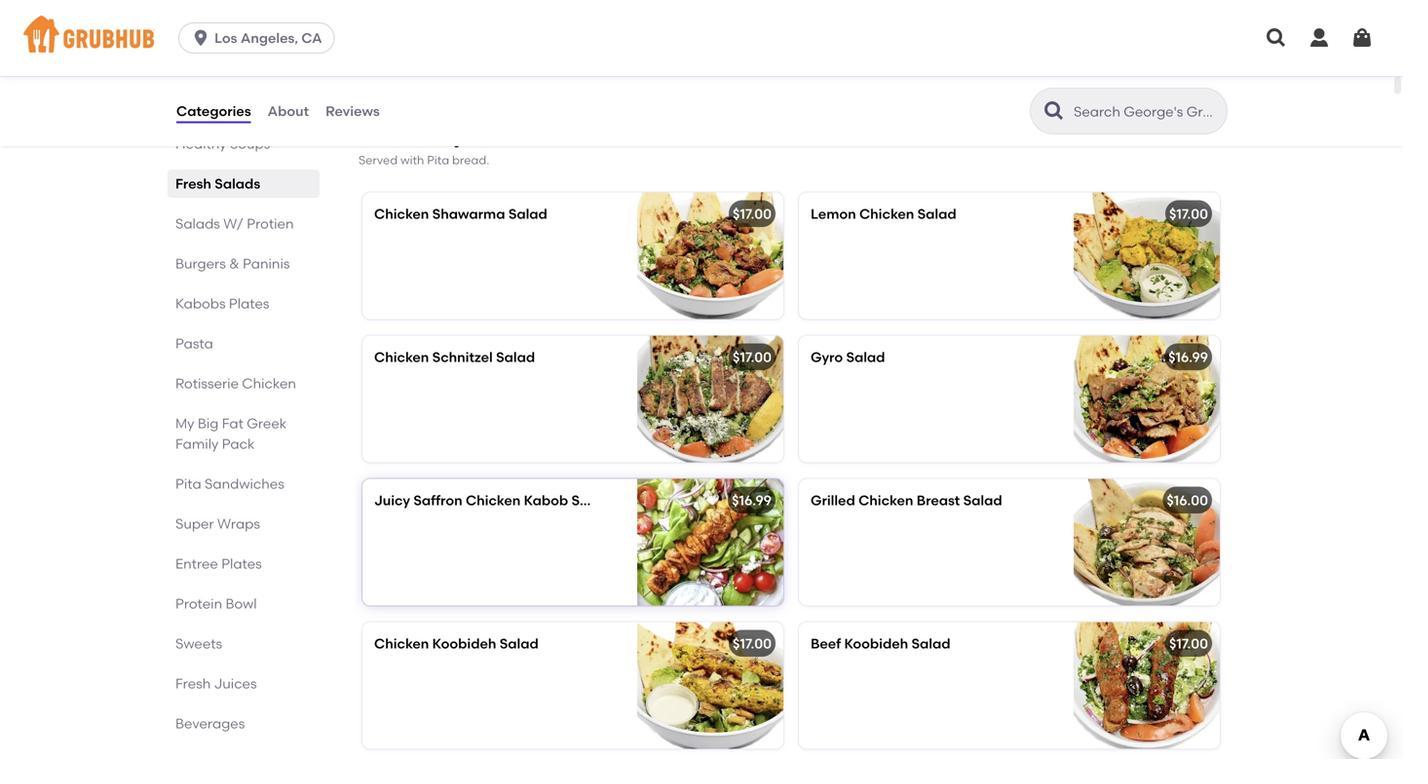 Task type: describe. For each thing, give the bounding box(es) containing it.
soups
[[230, 135, 270, 152]]

entree
[[175, 556, 218, 572]]

categories button
[[175, 76, 252, 146]]

search icon image
[[1043, 99, 1066, 123]]

kabobs
[[175, 295, 226, 312]]

juicy saffron chicken kabob salad
[[374, 492, 611, 509]]

salads w/ protien served with pita bread.
[[359, 126, 546, 167]]

schnitzel
[[432, 349, 493, 366]]

reviews
[[326, 103, 380, 119]]

chicken schnitzel salad
[[374, 349, 535, 366]]

bread.
[[452, 153, 490, 167]]

burgers & paninis
[[175, 255, 290, 272]]

Search George's Greek Grill on 735 Figueroa search field
[[1072, 102, 1221, 121]]

grilled chicken breast salad image
[[1074, 479, 1220, 606]]

chicken koobideh salad image
[[638, 622, 784, 749]]

&
[[229, 255, 240, 272]]

fresh for fresh juices
[[175, 676, 211, 692]]

angeles,
[[241, 30, 298, 46]]

svg image inside los angeles, ca button
[[191, 28, 211, 48]]

grilled
[[811, 492, 856, 509]]

sweets
[[175, 636, 222, 652]]

chicken shawarma salad
[[374, 206, 548, 222]]

beef
[[811, 636, 841, 652]]

$16.99 for juicy saffron chicken kabob salad
[[732, 492, 772, 509]]

protien for salads w/ protien served with pita bread.
[[471, 126, 546, 151]]

rotisserie
[[175, 375, 239, 392]]

my big fat greek family pack
[[175, 415, 287, 452]]

paninis
[[243, 255, 290, 272]]

entree plates
[[175, 556, 262, 572]]

lemon chicken salad image
[[1074, 193, 1220, 319]]

beef koobideh salad
[[811, 636, 951, 652]]

breast
[[917, 492, 960, 509]]

los angeles, ca
[[215, 30, 322, 46]]

chicken koobideh salad
[[374, 636, 539, 652]]

plates for kabobs plates
[[229, 295, 270, 312]]

koobideh for chicken
[[432, 636, 497, 652]]

plates for entree plates
[[221, 556, 262, 572]]

saffron
[[414, 492, 463, 509]]

pasta
[[175, 335, 213, 352]]

soup and salad combo image
[[638, 0, 784, 86]]

chicken shawarma salad image
[[638, 193, 784, 319]]

reviews button
[[325, 76, 381, 146]]

sandwiches
[[205, 476, 284, 492]]

healthy
[[175, 135, 227, 152]]

categories
[[176, 103, 251, 119]]

grilled chicken breast salad
[[811, 492, 1003, 509]]

healthy soups
[[175, 135, 270, 152]]

pita sandwiches
[[175, 476, 284, 492]]

los
[[215, 30, 237, 46]]

protien for salads w/ protien
[[247, 215, 294, 232]]

fresh juices
[[175, 676, 257, 692]]

beverages
[[175, 715, 245, 732]]

1 horizontal spatial svg image
[[1265, 26, 1289, 50]]



Task type: vqa. For each thing, say whether or not it's contained in the screenshot.


Task type: locate. For each thing, give the bounding box(es) containing it.
koobideh
[[432, 636, 497, 652], [845, 636, 909, 652]]

1 vertical spatial fresh
[[175, 676, 211, 692]]

w/ inside salads w/ protien served with pita bread.
[[434, 126, 466, 151]]

about button
[[267, 76, 310, 146]]

2 horizontal spatial svg image
[[1308, 26, 1332, 50]]

2 fresh from the top
[[175, 676, 211, 692]]

fresh
[[175, 175, 211, 192], [175, 676, 211, 692]]

fresh down healthy
[[175, 175, 211, 192]]

koobideh for beef
[[845, 636, 909, 652]]

protein
[[175, 596, 222, 612]]

$17.00 for gyro salad
[[733, 349, 772, 366]]

protein bowl
[[175, 596, 257, 612]]

1 vertical spatial w/
[[223, 215, 244, 232]]

w/ for salads w/ protien
[[223, 215, 244, 232]]

shawarma
[[432, 206, 505, 222]]

pita up the "super" at the bottom left of the page
[[175, 476, 201, 492]]

0 vertical spatial w/
[[434, 126, 466, 151]]

salads up the burgers
[[175, 215, 220, 232]]

juicy
[[374, 492, 410, 509]]

1 koobideh from the left
[[432, 636, 497, 652]]

served
[[359, 153, 398, 167]]

chicken
[[374, 206, 429, 222], [860, 206, 915, 222], [374, 349, 429, 366], [242, 375, 296, 392], [466, 492, 521, 509], [859, 492, 914, 509], [374, 636, 429, 652]]

1 vertical spatial protien
[[247, 215, 294, 232]]

0 horizontal spatial pita
[[175, 476, 201, 492]]

1 horizontal spatial pita
[[427, 153, 449, 167]]

gyro
[[811, 349, 843, 366]]

1 vertical spatial $16.99
[[732, 492, 772, 509]]

w/ for salads w/ protien served with pita bread.
[[434, 126, 466, 151]]

0 vertical spatial plates
[[229, 295, 270, 312]]

1 vertical spatial plates
[[221, 556, 262, 572]]

kabob
[[524, 492, 568, 509]]

2 vertical spatial salads
[[175, 215, 220, 232]]

plates up bowl
[[221, 556, 262, 572]]

rotisserie chicken
[[175, 375, 296, 392]]

fresh for fresh salads
[[175, 175, 211, 192]]

with
[[401, 153, 424, 167]]

svg image
[[1265, 26, 1289, 50], [1308, 26, 1332, 50], [191, 28, 211, 48]]

juicy saffron chicken kabob salad image
[[638, 479, 784, 606]]

0 vertical spatial salads
[[359, 126, 429, 151]]

salads for salads w/ protien
[[175, 215, 220, 232]]

salad
[[509, 206, 548, 222], [918, 206, 957, 222], [496, 349, 535, 366], [847, 349, 886, 366], [572, 492, 611, 509], [964, 492, 1003, 509], [500, 636, 539, 652], [912, 636, 951, 652]]

$17.00 for lemon chicken salad
[[733, 206, 772, 222]]

plates
[[229, 295, 270, 312], [221, 556, 262, 572]]

2 koobideh from the left
[[845, 636, 909, 652]]

1 horizontal spatial $16.99
[[1169, 349, 1209, 366]]

fresh down sweets
[[175, 676, 211, 692]]

$16.99
[[1169, 349, 1209, 366], [732, 492, 772, 509]]

plates down the &
[[229, 295, 270, 312]]

salads w/ protien
[[175, 215, 294, 232]]

$17.00
[[733, 206, 772, 222], [1170, 206, 1209, 222], [733, 349, 772, 366], [733, 636, 772, 652], [1170, 636, 1209, 652]]

salads up the served
[[359, 126, 429, 151]]

main navigation navigation
[[0, 0, 1404, 76]]

w/
[[434, 126, 466, 151], [223, 215, 244, 232]]

fat
[[222, 415, 244, 432]]

0 vertical spatial protien
[[471, 126, 546, 151]]

salads
[[359, 126, 429, 151], [215, 175, 260, 192], [175, 215, 220, 232]]

protien up bread.
[[471, 126, 546, 151]]

w/ up the &
[[223, 215, 244, 232]]

0 horizontal spatial svg image
[[191, 28, 211, 48]]

burgers
[[175, 255, 226, 272]]

salads for salads w/ protien served with pita bread.
[[359, 126, 429, 151]]

salads up the salads w/ protien
[[215, 175, 260, 192]]

pita inside salads w/ protien served with pita bread.
[[427, 153, 449, 167]]

0 vertical spatial fresh
[[175, 175, 211, 192]]

big
[[198, 415, 219, 432]]

0 vertical spatial $16.99
[[1169, 349, 1209, 366]]

1 vertical spatial salads
[[215, 175, 260, 192]]

w/ up bread.
[[434, 126, 466, 151]]

family
[[175, 436, 219, 452]]

protien up paninis
[[247, 215, 294, 232]]

pack
[[222, 436, 255, 452]]

1 fresh from the top
[[175, 175, 211, 192]]

lemon
[[811, 206, 856, 222]]

protien
[[471, 126, 546, 151], [247, 215, 294, 232]]

1 horizontal spatial protien
[[471, 126, 546, 151]]

pita right the with
[[427, 153, 449, 167]]

gyro salad
[[811, 349, 886, 366]]

my
[[175, 415, 194, 432]]

0 vertical spatial pita
[[427, 153, 449, 167]]

fresh salads
[[175, 175, 260, 192]]

svg image
[[1351, 26, 1374, 50]]

$17.00 for beef koobideh salad
[[733, 636, 772, 652]]

0 horizontal spatial $16.99
[[732, 492, 772, 509]]

salads inside salads w/ protien served with pita bread.
[[359, 126, 429, 151]]

$16.00
[[1167, 492, 1209, 509]]

greek
[[247, 415, 287, 432]]

chicken schnitzel salad image
[[638, 336, 784, 463]]

pita
[[427, 153, 449, 167], [175, 476, 201, 492]]

wraps
[[217, 516, 260, 532]]

0 horizontal spatial protien
[[247, 215, 294, 232]]

beef koobideh salad image
[[1074, 622, 1220, 749]]

protien inside salads w/ protien served with pita bread.
[[471, 126, 546, 151]]

kabobs plates
[[175, 295, 270, 312]]

about
[[268, 103, 309, 119]]

1 vertical spatial pita
[[175, 476, 201, 492]]

$16.99 for gyro salad
[[1169, 349, 1209, 366]]

1 horizontal spatial w/
[[434, 126, 466, 151]]

super wraps
[[175, 516, 260, 532]]

super
[[175, 516, 214, 532]]

1 horizontal spatial koobideh
[[845, 636, 909, 652]]

gyro salad image
[[1074, 336, 1220, 463]]

juices
[[214, 676, 257, 692]]

0 horizontal spatial koobideh
[[432, 636, 497, 652]]

ca
[[302, 30, 322, 46]]

los angeles, ca button
[[178, 22, 343, 54]]

0 horizontal spatial w/
[[223, 215, 244, 232]]

bowl
[[226, 596, 257, 612]]

lemon chicken salad
[[811, 206, 957, 222]]



